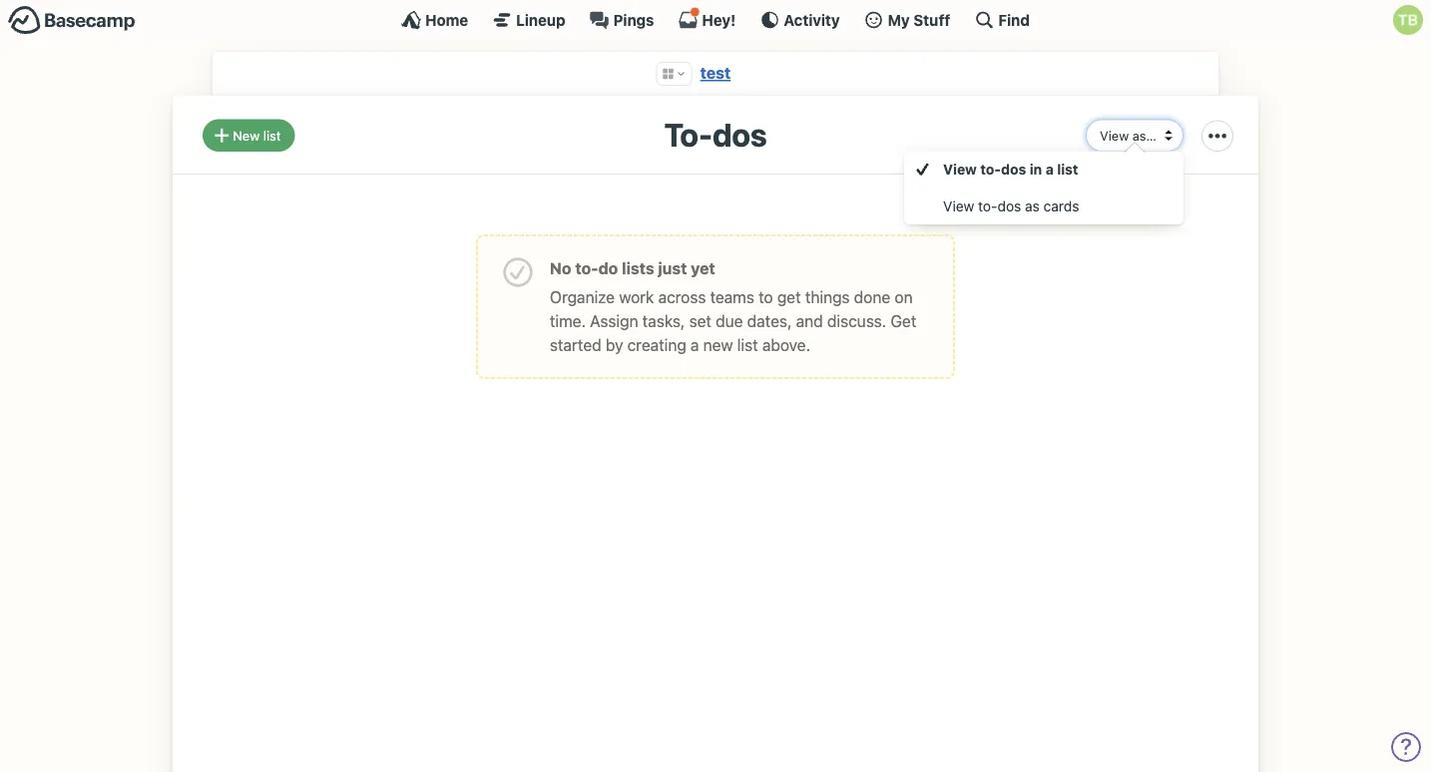 Task type: locate. For each thing, give the bounding box(es) containing it.
0 horizontal spatial list
[[263, 128, 281, 143]]

a right in
[[1046, 161, 1054, 178]]

tasks,
[[643, 312, 685, 331]]

2 vertical spatial dos
[[998, 198, 1021, 214]]

do
[[599, 259, 618, 278]]

0 vertical spatial to-
[[981, 161, 1001, 178]]

home
[[425, 11, 468, 28]]

organize
[[550, 288, 615, 307]]

in
[[1030, 161, 1042, 178]]

view left as…
[[1100, 128, 1129, 143]]

as…
[[1133, 128, 1157, 143]]

to-
[[981, 161, 1001, 178], [978, 198, 998, 214], [575, 259, 599, 278]]

dos inside view to-dos in a list link
[[1001, 161, 1026, 178]]

creating
[[627, 336, 687, 355]]

view for view to-dos in a list
[[944, 161, 977, 178]]

new
[[233, 128, 260, 143]]

test link
[[700, 63, 731, 82]]

dos left as
[[998, 198, 1021, 214]]

stuff
[[914, 11, 951, 28]]

to- up the view to-dos as cards
[[981, 161, 1001, 178]]

discuss.
[[827, 312, 887, 331]]

pings button
[[590, 10, 654, 30]]

switch accounts image
[[8, 5, 136, 36]]

1 vertical spatial dos
[[1001, 161, 1026, 178]]

just
[[658, 259, 687, 278]]

0 vertical spatial list
[[263, 128, 281, 143]]

list
[[263, 128, 281, 143], [1057, 161, 1079, 178], [737, 336, 758, 355]]

view as…
[[1100, 128, 1157, 143]]

1 vertical spatial to-
[[978, 198, 998, 214]]

1 vertical spatial view
[[944, 161, 977, 178]]

tim burton image
[[1394, 5, 1423, 35]]

dates,
[[747, 312, 792, 331]]

2 horizontal spatial list
[[1057, 161, 1079, 178]]

a left new
[[691, 336, 699, 355]]

dos inside view to-dos as cards link
[[998, 198, 1021, 214]]

to- inside no to-do lists just yet organize work across teams to get things done on time. assign tasks, set due dates, and discuss. get started by creating a new list above.
[[575, 259, 599, 278]]

0 vertical spatial view
[[1100, 128, 1129, 143]]

2 vertical spatial to-
[[575, 259, 599, 278]]

dos
[[713, 115, 767, 153], [1001, 161, 1026, 178], [998, 198, 1021, 214]]

to- for as
[[978, 198, 998, 214]]

2 vertical spatial list
[[737, 336, 758, 355]]

to- down view to-dos in a list
[[978, 198, 998, 214]]

time.
[[550, 312, 586, 331]]

dos for view to-dos as cards
[[998, 198, 1021, 214]]

2 vertical spatial view
[[944, 198, 975, 214]]

test
[[700, 63, 731, 82]]

across
[[658, 288, 706, 307]]

a inside no to-do lists just yet organize work across teams to get things done on time. assign tasks, set due dates, and discuss. get started by creating a new list above.
[[691, 336, 699, 355]]

1 vertical spatial a
[[691, 336, 699, 355]]

dos down test
[[713, 115, 767, 153]]

new list
[[233, 128, 281, 143]]

new list link
[[203, 119, 295, 152]]

my stuff button
[[864, 10, 951, 30]]

to-dos
[[664, 115, 767, 153]]

lineup link
[[492, 10, 566, 30]]

0 vertical spatial a
[[1046, 161, 1054, 178]]

pings
[[613, 11, 654, 28]]

view inside view to-dos in a list link
[[944, 161, 977, 178]]

dos left in
[[1001, 161, 1026, 178]]

view as… button
[[1086, 119, 1184, 152]]

1 horizontal spatial list
[[737, 336, 758, 355]]

assign
[[590, 312, 638, 331]]

view inside view as… dropdown button
[[1100, 128, 1129, 143]]

view down view to-dos in a list
[[944, 198, 975, 214]]

0 horizontal spatial a
[[691, 336, 699, 355]]

to
[[759, 288, 773, 307]]

to- for lists
[[575, 259, 599, 278]]

to- right no
[[575, 259, 599, 278]]

a
[[1046, 161, 1054, 178], [691, 336, 699, 355]]

lists
[[622, 259, 654, 278]]

view up the view to-dos as cards
[[944, 161, 977, 178]]

teams
[[710, 288, 755, 307]]

to-
[[664, 115, 713, 153]]

view inside view to-dos as cards link
[[944, 198, 975, 214]]

view
[[1100, 128, 1129, 143], [944, 161, 977, 178], [944, 198, 975, 214]]



Task type: vqa. For each thing, say whether or not it's contained in the screenshot.
to- related to lists
yes



Task type: describe. For each thing, give the bounding box(es) containing it.
1 horizontal spatial a
[[1046, 161, 1054, 178]]

and
[[796, 312, 823, 331]]

to- for in
[[981, 161, 1001, 178]]

get
[[777, 288, 801, 307]]

home link
[[401, 10, 468, 30]]

by
[[606, 336, 623, 355]]

activity
[[784, 11, 840, 28]]

view to-dos in a list
[[944, 161, 1079, 178]]

on
[[895, 288, 913, 307]]

due
[[716, 312, 743, 331]]

view to-dos in a list link
[[904, 151, 1184, 188]]

as
[[1025, 198, 1040, 214]]

my
[[888, 11, 910, 28]]

new
[[703, 336, 733, 355]]

no to-do lists just yet organize work across teams to get things done on time. assign tasks, set due dates, and discuss. get started by creating a new list above.
[[550, 259, 917, 355]]

hey!
[[702, 11, 736, 28]]

cards
[[1044, 198, 1080, 214]]

view for view to-dos as cards
[[944, 198, 975, 214]]

activity link
[[760, 10, 840, 30]]

find button
[[975, 10, 1030, 30]]

get
[[891, 312, 917, 331]]

things
[[805, 288, 850, 307]]

set
[[689, 312, 712, 331]]

no
[[550, 259, 572, 278]]

list inside no to-do lists just yet organize work across teams to get things done on time. assign tasks, set due dates, and discuss. get started by creating a new list above.
[[737, 336, 758, 355]]

1 vertical spatial list
[[1057, 161, 1079, 178]]

find
[[999, 11, 1030, 28]]

done
[[854, 288, 891, 307]]

dos for view to-dos in a list
[[1001, 161, 1026, 178]]

main element
[[0, 0, 1431, 39]]

above.
[[762, 336, 811, 355]]

view for view as…
[[1100, 128, 1129, 143]]

work
[[619, 288, 654, 307]]

started
[[550, 336, 602, 355]]

my stuff
[[888, 11, 951, 28]]

hey! button
[[678, 7, 736, 30]]

view to-dos as cards
[[944, 198, 1080, 214]]

lineup
[[516, 11, 566, 28]]

0 vertical spatial dos
[[713, 115, 767, 153]]

view to-dos as cards link
[[904, 188, 1184, 225]]

yet
[[691, 259, 715, 278]]



